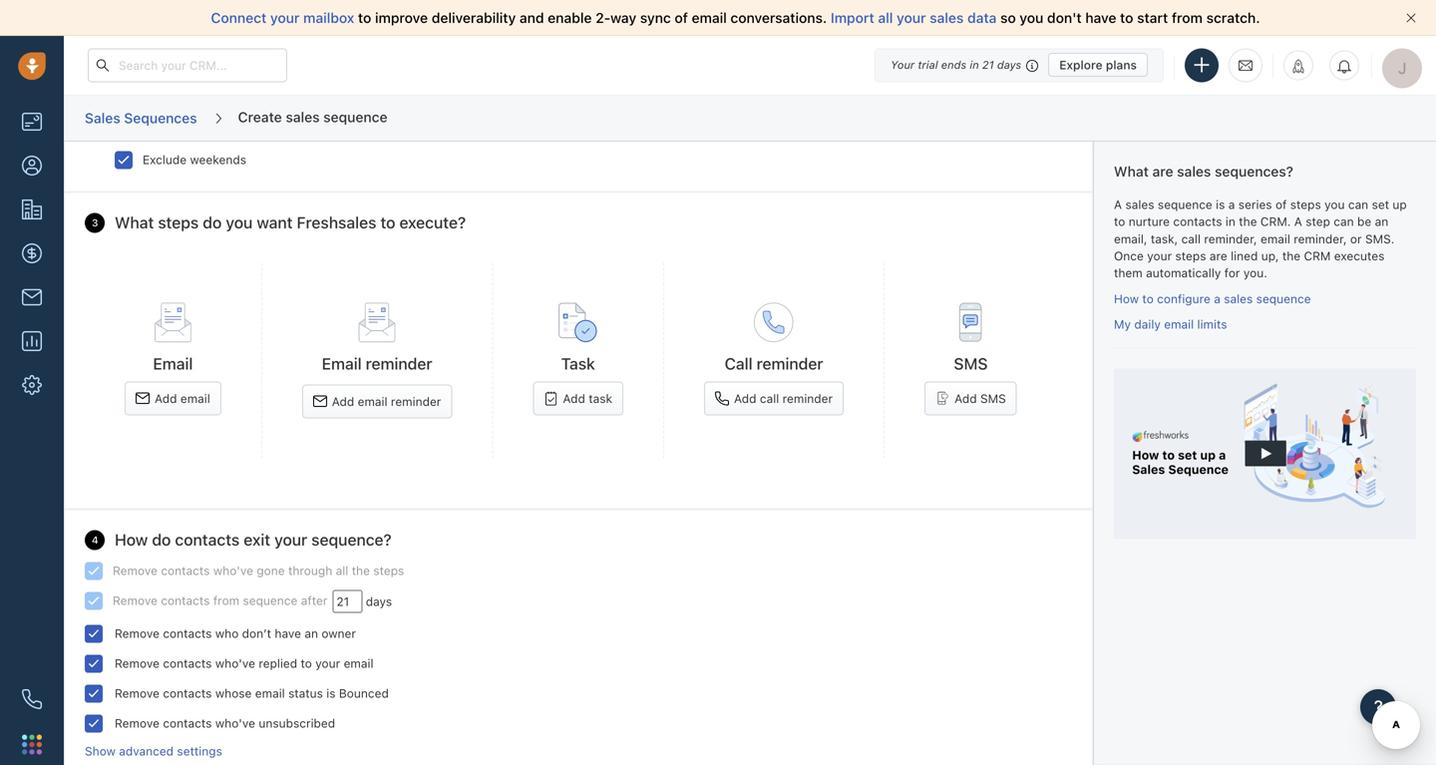 Task type: describe. For each thing, give the bounding box(es) containing it.
email for email reminder
[[322, 354, 362, 373]]

once
[[1115, 249, 1144, 263]]

step
[[1306, 215, 1331, 229]]

show advanced settings
[[85, 744, 222, 758]]

create
[[238, 109, 282, 125]]

explore
[[1060, 58, 1103, 72]]

to right the mailbox
[[358, 9, 372, 26]]

connect your mailbox to improve deliverability and enable 2-way sync of email conversations. import all your sales data so you don't have to start from scratch.
[[211, 9, 1261, 26]]

remove contacts who don't have an owner
[[115, 627, 356, 641]]

add email reminder
[[332, 395, 441, 408]]

an inside a sales sequence is a series of steps you can set up to nurture contacts in the crm. a step can be an email, task, call reminder, email reminder, or sms. once your steps are lined up, the crm executes them automatically for you.
[[1376, 215, 1389, 229]]

task
[[589, 391, 613, 405]]

advanced
[[119, 744, 174, 758]]

after
[[301, 594, 328, 608]]

how for how to configure a sales sequence
[[1115, 292, 1140, 306]]

automatically
[[1147, 266, 1222, 280]]

add for email reminder
[[332, 395, 354, 408]]

to left start on the top right
[[1121, 9, 1134, 26]]

explore plans link
[[1049, 53, 1149, 77]]

owner
[[322, 627, 356, 641]]

don't
[[242, 627, 271, 641]]

sms inside button
[[981, 391, 1007, 405]]

email reminder
[[322, 354, 433, 373]]

deliverability
[[432, 9, 516, 26]]

your right exit
[[275, 530, 308, 549]]

set
[[1373, 198, 1390, 212]]

trial
[[918, 58, 939, 71]]

email inside button
[[358, 395, 388, 408]]

send email image
[[1239, 57, 1253, 74]]

remove contacts who've unsubscribed
[[115, 716, 335, 730]]

connect your mailbox link
[[211, 9, 358, 26]]

your down owner
[[316, 657, 340, 671]]

freshworks switcher image
[[22, 735, 42, 755]]

sales left sequences?
[[1178, 163, 1212, 180]]

who've for unsubscribed
[[215, 716, 255, 730]]

0 vertical spatial sms
[[954, 354, 988, 373]]

add task button
[[533, 381, 624, 415]]

enable
[[548, 9, 592, 26]]

remove for remove contacts who don't have an owner
[[115, 627, 160, 641]]

whose
[[215, 687, 252, 700]]

1 vertical spatial can
[[1334, 215, 1355, 229]]

show advanced settings link
[[85, 744, 222, 758]]

my daily email limits
[[1115, 317, 1228, 331]]

Search your CRM... text field
[[88, 48, 287, 82]]

nurture
[[1129, 215, 1171, 229]]

in inside a sales sequence is a series of steps you can set up to nurture contacts in the crm. a step can be an email, task, call reminder, email reminder, or sms. once your steps are lined up, the crm executes them automatically for you.
[[1226, 215, 1236, 229]]

crm
[[1305, 249, 1332, 263]]

email for email
[[153, 354, 193, 373]]

import all your sales data link
[[831, 9, 1001, 26]]

add for task
[[563, 391, 586, 405]]

remove for remove contacts from sequence after
[[113, 594, 158, 608]]

what's new image
[[1292, 59, 1306, 73]]

sequence inside a sales sequence is a series of steps you can set up to nurture contacts in the crm. a step can be an email, task, call reminder, email reminder, or sms. once your steps are lined up, the crm executes them automatically for you.
[[1158, 198, 1213, 212]]

0 vertical spatial in
[[970, 58, 980, 71]]

what for what steps do you want freshsales to execute?
[[115, 213, 154, 232]]

bounced
[[339, 687, 389, 700]]

how for how do contacts exit your sequence?
[[115, 530, 148, 549]]

crm.
[[1261, 215, 1292, 229]]

sales
[[85, 110, 120, 126]]

import
[[831, 9, 875, 26]]

what for what are sales sequences?
[[1115, 163, 1149, 180]]

remove for remove contacts whose email status is bounced
[[115, 687, 160, 700]]

remove contacts who've gone through all the steps
[[113, 564, 404, 578]]

0 vertical spatial the
[[1240, 215, 1258, 229]]

configure
[[1158, 292, 1211, 306]]

add email button
[[125, 381, 221, 415]]

contacts left exit
[[175, 530, 240, 549]]

sequence down you.
[[1257, 292, 1312, 306]]

21
[[983, 58, 995, 71]]

plans
[[1106, 58, 1138, 72]]

reminder up add email reminder
[[366, 354, 433, 373]]

sequence right the create
[[324, 109, 388, 125]]

sync
[[640, 9, 671, 26]]

phone element
[[12, 680, 52, 719]]

conversations.
[[731, 9, 827, 26]]

sequence?
[[312, 530, 392, 549]]

add sms
[[955, 391, 1007, 405]]

contacts for remove contacts who don't have an owner
[[163, 627, 212, 641]]

how do contacts exit your sequence?
[[115, 530, 392, 549]]

your
[[891, 58, 915, 71]]

add call reminder button
[[704, 381, 844, 415]]

gone
[[257, 564, 285, 578]]

2-
[[596, 9, 611, 26]]

series
[[1239, 198, 1273, 212]]

call
[[725, 354, 753, 373]]

exclude
[[143, 153, 187, 167]]

add email
[[155, 391, 210, 405]]

my
[[1115, 317, 1132, 331]]

create sales sequence
[[238, 109, 388, 125]]

contacts for remove contacts who've gone through all the steps
[[161, 564, 210, 578]]

0 horizontal spatial all
[[336, 564, 349, 578]]

1 horizontal spatial from
[[1172, 9, 1203, 26]]

sequences?
[[1215, 163, 1294, 180]]

1 vertical spatial from
[[213, 594, 240, 608]]

0 vertical spatial can
[[1349, 198, 1369, 212]]

call inside button
[[760, 391, 780, 405]]

sequence down gone on the bottom of the page
[[243, 594, 298, 608]]

add for call reminder
[[734, 391, 757, 405]]

add sms button
[[925, 381, 1018, 415]]

1 vertical spatial have
[[275, 627, 301, 641]]

reminder up add call reminder
[[757, 354, 824, 373]]

mailbox
[[303, 9, 355, 26]]

are inside a sales sequence is a series of steps you can set up to nurture contacts in the crm. a step can be an email, task, call reminder, email reminder, or sms. once your steps are lined up, the crm executes them automatically for you.
[[1210, 249, 1228, 263]]

reminder down 'call reminder'
[[783, 391, 833, 405]]

daily
[[1135, 317, 1161, 331]]



Task type: locate. For each thing, give the bounding box(es) containing it.
all
[[879, 9, 894, 26], [336, 564, 349, 578]]

settings
[[177, 744, 222, 758]]

1 horizontal spatial reminder,
[[1294, 232, 1348, 246]]

status
[[288, 687, 323, 700]]

0 horizontal spatial from
[[213, 594, 240, 608]]

reminder,
[[1205, 232, 1258, 246], [1294, 232, 1348, 246]]

0 horizontal spatial in
[[970, 58, 980, 71]]

through
[[288, 564, 333, 578]]

who've down whose
[[215, 716, 255, 730]]

email inside a sales sequence is a series of steps you can set up to nurture contacts in the crm. a step can be an email, task, call reminder, email reminder, or sms. once your steps are lined up, the crm executes them automatically for you.
[[1261, 232, 1291, 246]]

your
[[270, 9, 300, 26], [897, 9, 927, 26], [1148, 249, 1173, 263], [275, 530, 308, 549], [316, 657, 340, 671]]

reminder, down step
[[1294, 232, 1348, 246]]

to left execute?
[[381, 213, 396, 232]]

is right status
[[327, 687, 336, 700]]

can left be
[[1334, 215, 1355, 229]]

who've for replied
[[215, 657, 255, 671]]

improve
[[375, 9, 428, 26]]

1 email from the left
[[153, 354, 193, 373]]

0 horizontal spatial of
[[675, 9, 688, 26]]

the right up,
[[1283, 249, 1301, 263]]

contacts up task,
[[1174, 215, 1223, 229]]

explore plans
[[1060, 58, 1138, 72]]

how down the them at the right top
[[1115, 292, 1140, 306]]

contacts for remove contacts who've replied to your email
[[163, 657, 212, 671]]

unsubscribed
[[259, 716, 335, 730]]

you left want
[[226, 213, 253, 232]]

0 vertical spatial are
[[1153, 163, 1174, 180]]

are
[[1153, 163, 1174, 180], [1210, 249, 1228, 263]]

0 vertical spatial a
[[1229, 198, 1236, 212]]

remove for remove contacts who've replied to your email
[[115, 657, 160, 671]]

to right the replied
[[301, 657, 312, 671]]

is inside a sales sequence is a series of steps you can set up to nurture contacts in the crm. a step can be an email, task, call reminder, email reminder, or sms. once your steps are lined up, the crm executes them automatically for you.
[[1217, 198, 1226, 212]]

0 vertical spatial have
[[1086, 9, 1117, 26]]

way
[[611, 9, 637, 26]]

2 horizontal spatial the
[[1283, 249, 1301, 263]]

phone image
[[22, 690, 42, 709]]

start
[[1138, 9, 1169, 26]]

2 vertical spatial you
[[226, 213, 253, 232]]

all right import
[[879, 9, 894, 26]]

of inside a sales sequence is a series of steps you can set up to nurture contacts in the crm. a step can be an email, task, call reminder, email reminder, or sms. once your steps are lined up, the crm executes them automatically for you.
[[1276, 198, 1288, 212]]

contacts up remove contacts from sequence after
[[161, 564, 210, 578]]

you right so
[[1020, 9, 1044, 26]]

add for sms
[[955, 391, 977, 405]]

steps down exclude
[[158, 213, 199, 232]]

from right start on the top right
[[1172, 9, 1203, 26]]

contacts inside a sales sequence is a series of steps you can set up to nurture contacts in the crm. a step can be an email, task, call reminder, email reminder, or sms. once your steps are lined up, the crm executes them automatically for you.
[[1174, 215, 1223, 229]]

1 vertical spatial what
[[115, 213, 154, 232]]

0 vertical spatial from
[[1172, 9, 1203, 26]]

1 vertical spatial the
[[1283, 249, 1301, 263]]

how to configure a sales sequence
[[1115, 292, 1312, 306]]

0 horizontal spatial reminder,
[[1205, 232, 1258, 246]]

in
[[970, 58, 980, 71], [1226, 215, 1236, 229]]

1 horizontal spatial in
[[1226, 215, 1236, 229]]

contacts for remove contacts who've unsubscribed
[[163, 716, 212, 730]]

contacts left whose
[[163, 687, 212, 700]]

1 horizontal spatial the
[[1240, 215, 1258, 229]]

do
[[203, 213, 222, 232], [152, 530, 171, 549]]

in left 21
[[970, 58, 980, 71]]

0 horizontal spatial you
[[226, 213, 253, 232]]

contacts for remove contacts from sequence after
[[161, 594, 210, 608]]

be
[[1358, 215, 1372, 229]]

in up lined
[[1226, 215, 1236, 229]]

what up nurture
[[1115, 163, 1149, 180]]

sms
[[954, 354, 988, 373], [981, 391, 1007, 405]]

email
[[153, 354, 193, 373], [322, 354, 362, 373]]

1 horizontal spatial of
[[1276, 198, 1288, 212]]

0 vertical spatial call
[[1182, 232, 1201, 246]]

contacts up settings
[[163, 716, 212, 730]]

is left series
[[1217, 198, 1226, 212]]

for
[[1225, 266, 1241, 280]]

a left series
[[1229, 198, 1236, 212]]

4
[[92, 534, 99, 546]]

ends
[[942, 58, 967, 71]]

steps down sequence?
[[374, 564, 404, 578]]

contacts for remove contacts whose email status is bounced
[[163, 687, 212, 700]]

0 vertical spatial all
[[879, 9, 894, 26]]

0 vertical spatial is
[[1217, 198, 1226, 212]]

0 horizontal spatial how
[[115, 530, 148, 549]]

sales left data
[[930, 9, 964, 26]]

reminder
[[366, 354, 433, 373], [757, 354, 824, 373], [783, 391, 833, 405], [391, 395, 441, 408]]

2 reminder, from the left
[[1294, 232, 1348, 246]]

0 vertical spatial days
[[998, 58, 1022, 71]]

days right after
[[366, 595, 392, 609]]

steps up automatically
[[1176, 249, 1207, 263]]

data
[[968, 9, 997, 26]]

1 vertical spatial how
[[115, 530, 148, 549]]

remove contacts whose email status is bounced
[[115, 687, 389, 700]]

have right don't
[[275, 627, 301, 641]]

call
[[1182, 232, 1201, 246], [760, 391, 780, 405]]

your trial ends in 21 days
[[891, 58, 1022, 71]]

1 vertical spatial are
[[1210, 249, 1228, 263]]

1 vertical spatial an
[[305, 627, 318, 641]]

a up "limits"
[[1215, 292, 1221, 306]]

0 horizontal spatial what
[[115, 213, 154, 232]]

my daily email limits link
[[1115, 317, 1228, 331]]

1 vertical spatial you
[[1325, 198, 1346, 212]]

0 horizontal spatial do
[[152, 530, 171, 549]]

are up for
[[1210, 249, 1228, 263]]

email up the add email reminder button
[[322, 354, 362, 373]]

who've for gone
[[213, 564, 253, 578]]

reminder, up lined
[[1205, 232, 1258, 246]]

of up crm.
[[1276, 198, 1288, 212]]

1 vertical spatial in
[[1226, 215, 1236, 229]]

1 vertical spatial all
[[336, 564, 349, 578]]

0 horizontal spatial email
[[153, 354, 193, 373]]

remove for remove contacts who've gone through all the steps
[[113, 564, 158, 578]]

0 vertical spatial how
[[1115, 292, 1140, 306]]

a left step
[[1295, 215, 1303, 229]]

1 horizontal spatial days
[[998, 58, 1022, 71]]

1 vertical spatial days
[[366, 595, 392, 609]]

have right don't
[[1086, 9, 1117, 26]]

call down 'call reminder'
[[760, 391, 780, 405]]

a inside a sales sequence is a series of steps you can set up to nurture contacts in the crm. a step can be an email, task, call reminder, email reminder, or sms. once your steps are lined up, the crm executes them automatically for you.
[[1229, 198, 1236, 212]]

sequence down what are sales sequences?
[[1158, 198, 1213, 212]]

do right 4
[[152, 530, 171, 549]]

None text field
[[333, 590, 363, 613]]

contacts down remove contacts who don't have an owner
[[163, 657, 212, 671]]

to up daily
[[1143, 292, 1154, 306]]

add
[[155, 391, 177, 405], [563, 391, 586, 405], [734, 391, 757, 405], [955, 391, 977, 405], [332, 395, 354, 408]]

the down series
[[1240, 215, 1258, 229]]

the down sequence?
[[352, 564, 370, 578]]

1 vertical spatial do
[[152, 530, 171, 549]]

1 horizontal spatial a
[[1229, 198, 1236, 212]]

don't
[[1048, 9, 1082, 26]]

to inside a sales sequence is a series of steps you can set up to nurture contacts in the crm. a step can be an email, task, call reminder, email reminder, or sms. once your steps are lined up, the crm executes them automatically for you.
[[1115, 215, 1126, 229]]

your up your
[[897, 9, 927, 26]]

task,
[[1151, 232, 1179, 246]]

add for email
[[155, 391, 177, 405]]

to
[[358, 9, 372, 26], [1121, 9, 1134, 26], [381, 213, 396, 232], [1115, 215, 1126, 229], [1143, 292, 1154, 306], [301, 657, 312, 671]]

0 horizontal spatial a
[[1215, 292, 1221, 306]]

1 vertical spatial a
[[1215, 292, 1221, 306]]

from up the who
[[213, 594, 240, 608]]

remove contacts from sequence after
[[113, 594, 328, 608]]

remove for remove contacts who've unsubscribed
[[115, 716, 160, 730]]

email
[[692, 9, 727, 26], [1261, 232, 1291, 246], [1165, 317, 1195, 331], [180, 391, 210, 405], [358, 395, 388, 408], [344, 657, 374, 671], [255, 687, 285, 700]]

1 vertical spatial of
[[1276, 198, 1288, 212]]

contacts left the who
[[163, 627, 212, 641]]

1 vertical spatial sms
[[981, 391, 1007, 405]]

call inside a sales sequence is a series of steps you can set up to nurture contacts in the crm. a step can be an email, task, call reminder, email reminder, or sms. once your steps are lined up, the crm executes them automatically for you.
[[1182, 232, 1201, 246]]

2 vertical spatial who've
[[215, 716, 255, 730]]

1 reminder, from the left
[[1205, 232, 1258, 246]]

an
[[1376, 215, 1389, 229], [305, 627, 318, 641]]

you inside a sales sequence is a series of steps you can set up to nurture contacts in the crm. a step can be an email, task, call reminder, email reminder, or sms. once your steps are lined up, the crm executes them automatically for you.
[[1325, 198, 1346, 212]]

can up be
[[1349, 198, 1369, 212]]

0 vertical spatial of
[[675, 9, 688, 26]]

an left owner
[[305, 627, 318, 641]]

show
[[85, 744, 116, 758]]

1 horizontal spatial you
[[1020, 9, 1044, 26]]

call reminder
[[725, 354, 824, 373]]

0 vertical spatial an
[[1376, 215, 1389, 229]]

1 vertical spatial who've
[[215, 657, 255, 671]]

1 horizontal spatial email
[[322, 354, 362, 373]]

2 vertical spatial the
[[352, 564, 370, 578]]

1 horizontal spatial do
[[203, 213, 222, 232]]

remove contacts who've replied to your email
[[115, 657, 374, 671]]

call right task,
[[1182, 232, 1201, 246]]

limits
[[1198, 317, 1228, 331]]

what
[[1115, 163, 1149, 180], [115, 213, 154, 232]]

who
[[215, 627, 239, 641]]

1 vertical spatial call
[[760, 391, 780, 405]]

sales up nurture
[[1126, 198, 1155, 212]]

you up step
[[1325, 198, 1346, 212]]

0 horizontal spatial an
[[305, 627, 318, 641]]

close image
[[1407, 13, 1417, 23]]

2 email from the left
[[322, 354, 362, 373]]

0 vertical spatial a
[[1115, 198, 1123, 212]]

up,
[[1262, 249, 1280, 263]]

executes
[[1335, 249, 1385, 263]]

0 horizontal spatial the
[[352, 564, 370, 578]]

0 vertical spatial who've
[[213, 564, 253, 578]]

do left want
[[203, 213, 222, 232]]

how to configure a sales sequence link
[[1115, 292, 1312, 306]]

your left the mailbox
[[270, 9, 300, 26]]

add task
[[563, 391, 613, 405]]

sales sequences
[[85, 110, 197, 126]]

task
[[561, 354, 595, 373]]

email inside button
[[180, 391, 210, 405]]

contacts up remove contacts who don't have an owner
[[161, 594, 210, 608]]

your down task,
[[1148, 249, 1173, 263]]

execute?
[[400, 213, 466, 232]]

1 horizontal spatial all
[[879, 9, 894, 26]]

you.
[[1244, 266, 1268, 280]]

how
[[1115, 292, 1140, 306], [115, 530, 148, 549]]

of right sync
[[675, 9, 688, 26]]

remove
[[113, 564, 158, 578], [113, 594, 158, 608], [115, 627, 160, 641], [115, 657, 160, 671], [115, 687, 160, 700], [115, 716, 160, 730]]

a up email,
[[1115, 198, 1123, 212]]

1 vertical spatial a
[[1295, 215, 1303, 229]]

1 horizontal spatial a
[[1295, 215, 1303, 229]]

1 horizontal spatial is
[[1217, 198, 1226, 212]]

are up nurture
[[1153, 163, 1174, 180]]

steps up step
[[1291, 198, 1322, 212]]

to up email,
[[1115, 215, 1126, 229]]

how right 4
[[115, 530, 148, 549]]

1 horizontal spatial call
[[1182, 232, 1201, 246]]

1 horizontal spatial are
[[1210, 249, 1228, 263]]

0 horizontal spatial a
[[1115, 198, 1123, 212]]

scratch.
[[1207, 9, 1261, 26]]

an down set
[[1376, 215, 1389, 229]]

want
[[257, 213, 293, 232]]

days right 21
[[998, 58, 1022, 71]]

0 vertical spatial do
[[203, 213, 222, 232]]

1 horizontal spatial an
[[1376, 215, 1389, 229]]

exclude weekends
[[143, 153, 246, 167]]

exit
[[244, 530, 270, 549]]

and
[[520, 9, 544, 26]]

1 horizontal spatial have
[[1086, 9, 1117, 26]]

1 vertical spatial is
[[327, 687, 336, 700]]

0 horizontal spatial are
[[1153, 163, 1174, 180]]

0 horizontal spatial call
[[760, 391, 780, 405]]

0 vertical spatial you
[[1020, 9, 1044, 26]]

what are sales sequences?
[[1115, 163, 1294, 180]]

1 horizontal spatial how
[[1115, 292, 1140, 306]]

sms.
[[1366, 232, 1395, 246]]

0 horizontal spatial is
[[327, 687, 336, 700]]

connect
[[211, 9, 267, 26]]

sales sequences link
[[84, 103, 198, 134]]

1 horizontal spatial what
[[1115, 163, 1149, 180]]

or
[[1351, 232, 1363, 246]]

can
[[1349, 198, 1369, 212], [1334, 215, 1355, 229]]

sales down for
[[1225, 292, 1254, 306]]

sales right the create
[[286, 109, 320, 125]]

sequences
[[124, 110, 197, 126]]

who've up remove contacts from sequence after
[[213, 564, 253, 578]]

what right 3
[[115, 213, 154, 232]]

reminder down email reminder
[[391, 395, 441, 408]]

steps
[[1291, 198, 1322, 212], [158, 213, 199, 232], [1176, 249, 1207, 263], [374, 564, 404, 578]]

the
[[1240, 215, 1258, 229], [1283, 249, 1301, 263], [352, 564, 370, 578]]

your inside a sales sequence is a series of steps you can set up to nurture contacts in the crm. a step can be an email, task, call reminder, email reminder, or sms. once your steps are lined up, the crm executes them automatically for you.
[[1148, 249, 1173, 263]]

lined
[[1231, 249, 1259, 263]]

freshsales
[[297, 213, 377, 232]]

who've down remove contacts who don't have an owner
[[215, 657, 255, 671]]

email up add email button
[[153, 354, 193, 373]]

add email reminder button
[[302, 385, 452, 418]]

add call reminder
[[734, 391, 833, 405]]

them
[[1115, 266, 1143, 280]]

so
[[1001, 9, 1017, 26]]

what steps do you want freshsales to execute?
[[115, 213, 466, 232]]

0 horizontal spatial days
[[366, 595, 392, 609]]

up
[[1393, 198, 1408, 212]]

all right the through
[[336, 564, 349, 578]]

sales inside a sales sequence is a series of steps you can set up to nurture contacts in the crm. a step can be an email, task, call reminder, email reminder, or sms. once your steps are lined up, the crm executes them automatically for you.
[[1126, 198, 1155, 212]]

0 vertical spatial what
[[1115, 163, 1149, 180]]

0 horizontal spatial have
[[275, 627, 301, 641]]

2 horizontal spatial you
[[1325, 198, 1346, 212]]



Task type: vqa. For each thing, say whether or not it's contained in the screenshot.
the right days
yes



